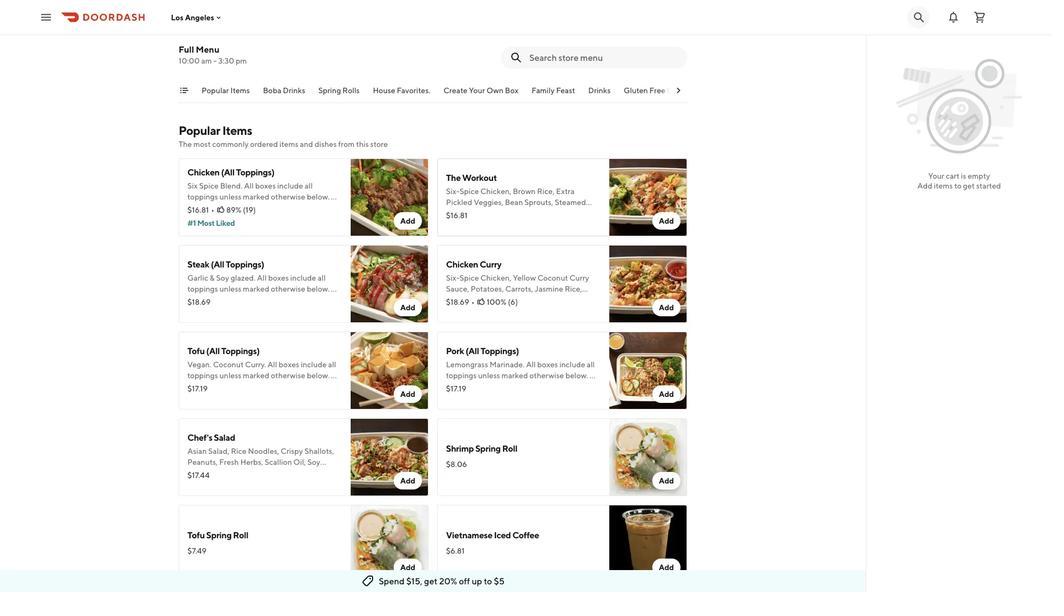 Task type: describe. For each thing, give the bounding box(es) containing it.
add for tofu (all toppings)
[[401, 390, 416, 399]]

add for steak (all toppings)
[[401, 303, 416, 312]]

spring rolls
[[319, 86, 360, 95]]

89%
[[227, 205, 242, 214]]

fresh inside the workout six-spice chicken, brown rice, extra pickled veggies, bean sprouts, steamed broccoli, fresh herbs, tamarind sauce*
[[479, 209, 498, 218]]

am
[[201, 56, 212, 65]]

$16.81 for $16.81 •
[[188, 205, 209, 214]]

Item Search search field
[[530, 52, 679, 64]]

rice
[[231, 447, 247, 456]]

popular items
[[202, 86, 250, 95]]

shallots,
[[305, 447, 334, 456]]

$15,
[[407, 576, 423, 587]]

tofu spring roll image
[[351, 505, 429, 583]]

store
[[371, 140, 388, 149]]

pm
[[236, 56, 247, 65]]

herbs, inside chef's salad asian salad, rice noodles, crispy shallots, peanuts, fresh herbs, scallion oil, soy vinaigrette. choice of protein.
[[241, 458, 263, 467]]

steak (all toppings)
[[188, 259, 264, 270]]

tofu for tofu (all toppings)
[[188, 346, 205, 356]]

• for (all
[[211, 205, 214, 214]]

tofu for tofu spring roll
[[188, 530, 205, 540]]

tofu (all toppings)
[[188, 346, 260, 356]]

toppings) for steak (all toppings)
[[226, 259, 264, 270]]

family feast button
[[532, 85, 576, 103]]

off
[[459, 576, 470, 587]]

from
[[339, 140, 355, 149]]

$16.81 for $16.81
[[446, 211, 468, 220]]

0 items, open order cart image
[[974, 11, 987, 24]]

los
[[171, 13, 184, 22]]

gluten
[[624, 86, 648, 95]]

peanuts,
[[188, 458, 218, 467]]

the inside the workout six-spice chicken, brown rice, extra pickled veggies, bean sprouts, steamed broccoli, fresh herbs, tamarind sauce*
[[446, 172, 461, 183]]

spring for tofu spring roll
[[206, 530, 232, 540]]

(19)
[[243, 205, 256, 214]]

house
[[373, 86, 396, 95]]

free
[[650, 86, 666, 95]]

shrimp
[[446, 443, 474, 454]]

own
[[487, 86, 504, 95]]

roll for shrimp spring roll
[[503, 443, 518, 454]]

liked
[[216, 219, 235, 228]]

pork (all toppings) image
[[610, 332, 688, 410]]

vietnamese iced coffee
[[446, 530, 540, 540]]

chef's salad asian salad, rice noodles, crispy shallots, peanuts, fresh herbs, scallion oil, soy vinaigrette. choice of protein.
[[188, 432, 334, 478]]

(all for pork
[[466, 346, 479, 356]]

add for vietnamese iced coffee
[[659, 563, 675, 572]]

oil,
[[294, 458, 306, 467]]

add button for steak (all toppings)
[[394, 299, 422, 316]]

vietnamese
[[446, 530, 493, 540]]

drinks button
[[589, 85, 611, 103]]

items for popular items
[[231, 86, 250, 95]]

add for chicken (all toppings)
[[401, 216, 416, 225]]

toppings) for pork (all toppings)
[[481, 346, 519, 356]]

2 drinks from the left
[[589, 86, 611, 95]]

to for up
[[484, 576, 493, 587]]

full menu 10:00 am - 3:30 pm
[[179, 44, 247, 65]]

(6)
[[508, 298, 518, 307]]

add button for the workout
[[653, 212, 681, 230]]

gluten free desserts button
[[624, 85, 698, 103]]

iced
[[494, 530, 511, 540]]

this
[[356, 140, 369, 149]]

six-
[[446, 187, 460, 196]]

chicken (all toppings) image
[[351, 158, 429, 236]]

$18.69 for $18.69
[[188, 298, 211, 307]]

(all for steak
[[211, 259, 224, 270]]

pork (all toppings)
[[446, 346, 519, 356]]

los angeles
[[171, 13, 214, 22]]

popular items button
[[202, 85, 250, 103]]

$7.49
[[188, 546, 207, 556]]

roll for tofu spring roll
[[233, 530, 249, 540]]

• for curry
[[472, 298, 475, 307]]

pork
[[446, 346, 464, 356]]

brown
[[513, 187, 536, 196]]

sauce*
[[558, 209, 582, 218]]

89% (19)
[[227, 205, 256, 214]]

create your own box button
[[444, 85, 519, 103]]

salad,
[[208, 447, 230, 456]]

bean
[[505, 198, 523, 207]]

add for tofu spring roll
[[401, 563, 416, 572]]

$5
[[494, 576, 505, 587]]

$18.69 for $18.69 •
[[446, 298, 470, 307]]

add button for chicken (all toppings)
[[394, 212, 422, 230]]

$18.69 •
[[446, 298, 475, 307]]

3:30
[[218, 56, 234, 65]]

shrimp spring roll
[[446, 443, 518, 454]]

your inside create your own box button
[[469, 86, 485, 95]]

started
[[977, 181, 1002, 190]]

pickled
[[446, 198, 473, 207]]

your inside your cart is empty add items to get started
[[929, 171, 945, 180]]

add button for pork (all toppings)
[[653, 386, 681, 403]]

vinaigrette.
[[188, 469, 229, 478]]

commonly
[[212, 140, 249, 149]]

spring rolls button
[[319, 85, 360, 103]]

most
[[197, 219, 215, 228]]

vietnamese iced coffee image
[[610, 505, 688, 583]]

of
[[257, 469, 264, 478]]

boba drinks
[[263, 86, 305, 95]]

spice
[[460, 187, 479, 196]]

-
[[214, 56, 217, 65]]

coffee
[[513, 530, 540, 540]]

spring for shrimp spring roll
[[476, 443, 501, 454]]

(all for chicken
[[221, 167, 235, 177]]

salad
[[214, 432, 235, 443]]

scroll menu navigation right image
[[675, 86, 683, 95]]



Task type: vqa. For each thing, say whether or not it's contained in the screenshot.
option
no



Task type: locate. For each thing, give the bounding box(es) containing it.
feast
[[557, 86, 576, 95]]

0 horizontal spatial the
[[179, 140, 192, 149]]

desserts
[[668, 86, 698, 95]]

0 horizontal spatial fresh
[[219, 458, 239, 467]]

get down is
[[964, 181, 976, 190]]

0 vertical spatial spring
[[319, 86, 341, 95]]

the up six-
[[446, 172, 461, 183]]

choice
[[230, 469, 255, 478]]

get
[[964, 181, 976, 190], [425, 576, 438, 587]]

0 horizontal spatial your
[[469, 86, 485, 95]]

1 vertical spatial get
[[425, 576, 438, 587]]

spring inside button
[[319, 86, 341, 95]]

1 $18.69 from the left
[[188, 298, 211, 307]]

1 horizontal spatial items
[[935, 181, 954, 190]]

#1
[[188, 219, 196, 228]]

fresh down veggies,
[[479, 209, 498, 218]]

1 $17.19 from the left
[[188, 384, 208, 393]]

$16.81 down pickled
[[446, 211, 468, 220]]

chicken curry image
[[610, 245, 688, 323]]

1 vertical spatial spring
[[476, 443, 501, 454]]

chicken for chicken (all toppings)
[[188, 167, 220, 177]]

items left and
[[280, 140, 299, 149]]

popular for popular items
[[202, 86, 229, 95]]

chicken down most
[[188, 167, 220, 177]]

box
[[505, 86, 519, 95]]

2 tofu from the top
[[188, 530, 205, 540]]

0 vertical spatial items
[[280, 140, 299, 149]]

get right $15,
[[425, 576, 438, 587]]

add
[[918, 181, 933, 190], [401, 216, 416, 225], [659, 216, 675, 225], [401, 303, 416, 312], [659, 303, 675, 312], [401, 390, 416, 399], [659, 390, 675, 399], [401, 476, 416, 485], [659, 476, 675, 485], [401, 563, 416, 572], [659, 563, 675, 572]]

$18.69 down 'steak'
[[188, 298, 211, 307]]

is
[[962, 171, 967, 180]]

your left cart
[[929, 171, 945, 180]]

2 vertical spatial spring
[[206, 530, 232, 540]]

spend
[[379, 576, 405, 587]]

1 horizontal spatial to
[[955, 181, 962, 190]]

$16.81 •
[[188, 205, 214, 214]]

0 vertical spatial the
[[179, 140, 192, 149]]

boba
[[263, 86, 282, 95]]

get inside your cart is empty add items to get started
[[964, 181, 976, 190]]

1 vertical spatial herbs,
[[241, 458, 263, 467]]

crispy
[[281, 447, 303, 456]]

0 horizontal spatial herbs,
[[241, 458, 263, 467]]

1 horizontal spatial fresh
[[479, 209, 498, 218]]

0 horizontal spatial items
[[280, 140, 299, 149]]

add for shrimp spring roll
[[659, 476, 675, 485]]

1 horizontal spatial $17.19
[[446, 384, 467, 393]]

fresh inside chef's salad asian salad, rice noodles, crispy shallots, peanuts, fresh herbs, scallion oil, soy vinaigrette. choice of protein.
[[219, 458, 239, 467]]

add button for shrimp spring roll
[[653, 472, 681, 490]]

empty
[[969, 171, 991, 180]]

add button for tofu (all toppings)
[[394, 386, 422, 403]]

$17.19 down pork
[[446, 384, 467, 393]]

$16.81
[[188, 205, 209, 214], [446, 211, 468, 220]]

1 horizontal spatial drinks
[[589, 86, 611, 95]]

0 vertical spatial items
[[231, 86, 250, 95]]

steak
[[188, 259, 209, 270]]

add button for tofu spring roll
[[394, 559, 422, 576]]

chicken (all toppings)
[[188, 167, 275, 177]]

add for pork (all toppings)
[[659, 390, 675, 399]]

chicken left curry at the top of the page
[[446, 259, 479, 270]]

0 horizontal spatial $18.69
[[188, 298, 211, 307]]

$18.69 left 100%
[[446, 298, 470, 307]]

1 vertical spatial the
[[446, 172, 461, 183]]

1 vertical spatial popular
[[179, 123, 220, 138]]

tofu (all toppings) image
[[351, 332, 429, 410]]

to
[[955, 181, 962, 190], [484, 576, 493, 587]]

0 vertical spatial to
[[955, 181, 962, 190]]

steamed
[[555, 198, 586, 207]]

0 horizontal spatial roll
[[233, 530, 249, 540]]

1 drinks from the left
[[283, 86, 305, 95]]

popular down "-"
[[202, 86, 229, 95]]

1 horizontal spatial the
[[446, 172, 461, 183]]

items inside your cart is empty add items to get started
[[935, 181, 954, 190]]

1 horizontal spatial chicken
[[446, 259, 479, 270]]

notification bell image
[[948, 11, 961, 24]]

herbs, up of
[[241, 458, 263, 467]]

1 horizontal spatial •
[[472, 298, 475, 307]]

2 $17.19 from the left
[[446, 384, 467, 393]]

extra
[[557, 187, 575, 196]]

the workout six-spice chicken, brown rice, extra pickled veggies, bean sprouts, steamed broccoli, fresh herbs, tamarind sauce*
[[446, 172, 586, 218]]

spring left rolls
[[319, 86, 341, 95]]

0 horizontal spatial chicken
[[188, 167, 220, 177]]

add button for chicken curry
[[653, 299, 681, 316]]

1 vertical spatial to
[[484, 576, 493, 587]]

toppings) for tofu (all toppings)
[[221, 346, 260, 356]]

the inside "popular items the most commonly ordered items and dishes from this store"
[[179, 140, 192, 149]]

spring up $7.49
[[206, 530, 232, 540]]

dishes
[[315, 140, 337, 149]]

(all for tofu
[[206, 346, 220, 356]]

1 horizontal spatial spring
[[319, 86, 341, 95]]

items inside "popular items the most commonly ordered items and dishes from this store"
[[280, 140, 299, 149]]

popular
[[202, 86, 229, 95], [179, 123, 220, 138]]

$17.19 for tofu
[[188, 384, 208, 393]]

and
[[300, 140, 313, 149]]

favorites.
[[397, 86, 431, 95]]

#1 most liked
[[188, 219, 235, 228]]

asian
[[188, 447, 207, 456]]

house favorites. button
[[373, 85, 431, 103]]

0 vertical spatial •
[[211, 205, 214, 214]]

your cart is empty add items to get started
[[918, 171, 1002, 190]]

$17.44
[[188, 471, 210, 480]]

items
[[280, 140, 299, 149], [935, 181, 954, 190]]

1 tofu from the top
[[188, 346, 205, 356]]

0 vertical spatial tofu
[[188, 346, 205, 356]]

chicken,
[[481, 187, 512, 196]]

the left most
[[179, 140, 192, 149]]

your left own
[[469, 86, 485, 95]]

items inside "popular items the most commonly ordered items and dishes from this store"
[[222, 123, 252, 138]]

chicken for chicken curry
[[446, 259, 479, 270]]

0 horizontal spatial $17.19
[[188, 384, 208, 393]]

spring right shrimp
[[476, 443, 501, 454]]

add button for vietnamese iced coffee
[[653, 559, 681, 576]]

workout
[[463, 172, 497, 183]]

items down cart
[[935, 181, 954, 190]]

gluten free desserts
[[624, 86, 698, 95]]

steak (all toppings) image
[[351, 245, 429, 323]]

up
[[472, 576, 483, 587]]

• up #1 most liked
[[211, 205, 214, 214]]

2 $18.69 from the left
[[446, 298, 470, 307]]

the workout image
[[610, 158, 688, 236]]

menu
[[196, 44, 220, 55]]

$8.06
[[446, 460, 467, 469]]

1 vertical spatial items
[[935, 181, 954, 190]]

0 vertical spatial herbs,
[[500, 209, 522, 218]]

add inside your cart is empty add items to get started
[[918, 181, 933, 190]]

popular items the most commonly ordered items and dishes from this store
[[179, 123, 388, 149]]

to for items
[[955, 181, 962, 190]]

house favorites.
[[373, 86, 431, 95]]

1 vertical spatial chicken
[[446, 259, 479, 270]]

2 horizontal spatial spring
[[476, 443, 501, 454]]

0 horizontal spatial to
[[484, 576, 493, 587]]

create
[[444, 86, 468, 95]]

curry
[[480, 259, 502, 270]]

1 vertical spatial •
[[472, 298, 475, 307]]

drinks down item search search field
[[589, 86, 611, 95]]

soy
[[308, 458, 321, 467]]

show menu categories image
[[180, 86, 189, 95]]

drinks right boba
[[283, 86, 305, 95]]

0 vertical spatial your
[[469, 86, 485, 95]]

0 horizontal spatial •
[[211, 205, 214, 214]]

$17.19 for pork
[[446, 384, 467, 393]]

1 horizontal spatial $16.81
[[446, 211, 468, 220]]

1 horizontal spatial $18.69
[[446, 298, 470, 307]]

scallion
[[265, 458, 292, 467]]

toppings) for chicken (all toppings)
[[236, 167, 275, 177]]

10:00
[[179, 56, 200, 65]]

100%
[[487, 298, 507, 307]]

$17.19 down "tofu (all toppings)"
[[188, 384, 208, 393]]

$16.81 up the #1
[[188, 205, 209, 214]]

herbs, down bean
[[500, 209, 522, 218]]

chef's salad image
[[351, 418, 429, 496]]

popular inside button
[[202, 86, 229, 95]]

1 vertical spatial your
[[929, 171, 945, 180]]

0 horizontal spatial $16.81
[[188, 205, 209, 214]]

veggies,
[[474, 198, 504, 207]]

popular up most
[[179, 123, 220, 138]]

popular for popular items the most commonly ordered items and dishes from this store
[[179, 123, 220, 138]]

100% (6)
[[487, 298, 518, 307]]

20%
[[440, 576, 458, 587]]

1 vertical spatial fresh
[[219, 458, 239, 467]]

shrimp spring roll image
[[610, 418, 688, 496]]

chicken curry
[[446, 259, 502, 270]]

full
[[179, 44, 194, 55]]

herbs, inside the workout six-spice chicken, brown rice, extra pickled veggies, bean sprouts, steamed broccoli, fresh herbs, tamarind sauce*
[[500, 209, 522, 218]]

items
[[231, 86, 250, 95], [222, 123, 252, 138]]

0 vertical spatial fresh
[[479, 209, 498, 218]]

• left 100%
[[472, 298, 475, 307]]

tamarind
[[524, 209, 556, 218]]

chicken
[[188, 167, 220, 177], [446, 259, 479, 270]]

the
[[179, 140, 192, 149], [446, 172, 461, 183]]

family feast
[[532, 86, 576, 95]]

chef's
[[188, 432, 213, 443]]

items up commonly
[[222, 123, 252, 138]]

noodles,
[[248, 447, 279, 456]]

1 vertical spatial roll
[[233, 530, 249, 540]]

add button for chef's salad
[[394, 472, 422, 490]]

0 vertical spatial popular
[[202, 86, 229, 95]]

0 horizontal spatial spring
[[206, 530, 232, 540]]

add for chicken curry
[[659, 303, 675, 312]]

1 horizontal spatial herbs,
[[500, 209, 522, 218]]

items inside button
[[231, 86, 250, 95]]

to right 'up'
[[484, 576, 493, 587]]

most
[[194, 140, 211, 149]]

items down pm
[[231, 86, 250, 95]]

spend $15, get 20% off up to $5
[[379, 576, 505, 587]]

1 vertical spatial tofu
[[188, 530, 205, 540]]

(all
[[221, 167, 235, 177], [211, 259, 224, 270], [206, 346, 220, 356], [466, 346, 479, 356]]

items for popular items the most commonly ordered items and dishes from this store
[[222, 123, 252, 138]]

0 vertical spatial get
[[964, 181, 976, 190]]

fresh
[[479, 209, 498, 218], [219, 458, 239, 467]]

0 vertical spatial roll
[[503, 443, 518, 454]]

drinks inside button
[[283, 86, 305, 95]]

angeles
[[185, 13, 214, 22]]

0 vertical spatial chicken
[[188, 167, 220, 177]]

to inside your cart is empty add items to get started
[[955, 181, 962, 190]]

boba drinks button
[[263, 85, 305, 103]]

popular inside "popular items the most commonly ordered items and dishes from this store"
[[179, 123, 220, 138]]

$6.81
[[446, 546, 465, 556]]

ordered
[[250, 140, 278, 149]]

open menu image
[[39, 11, 53, 24]]

0 horizontal spatial drinks
[[283, 86, 305, 95]]

1 vertical spatial items
[[222, 123, 252, 138]]

toppings)
[[236, 167, 275, 177], [226, 259, 264, 270], [221, 346, 260, 356], [481, 346, 519, 356]]

1 horizontal spatial roll
[[503, 443, 518, 454]]

0 horizontal spatial get
[[425, 576, 438, 587]]

spring
[[319, 86, 341, 95], [476, 443, 501, 454], [206, 530, 232, 540]]

protein.
[[265, 469, 293, 478]]

to down cart
[[955, 181, 962, 190]]

1 horizontal spatial get
[[964, 181, 976, 190]]

rice,
[[538, 187, 555, 196]]

fresh down rice
[[219, 458, 239, 467]]

cart
[[947, 171, 960, 180]]

1 horizontal spatial your
[[929, 171, 945, 180]]



